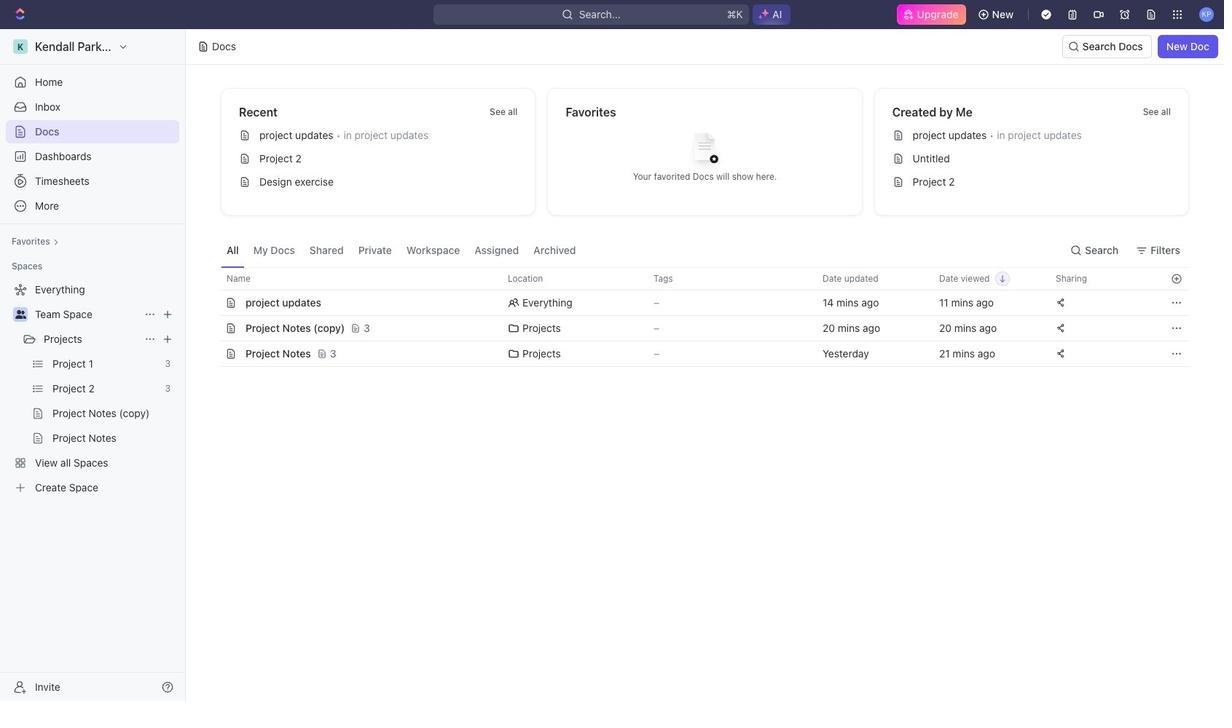 Task type: locate. For each thing, give the bounding box(es) containing it.
tree inside the sidebar navigation
[[6, 278, 179, 500]]

table
[[205, 267, 1189, 367]]

row
[[205, 267, 1189, 291], [205, 290, 1189, 316], [205, 316, 1189, 342], [205, 341, 1189, 367]]

2 row from the top
[[205, 290, 1189, 316]]

tab list
[[221, 233, 582, 267]]

tree
[[6, 278, 179, 500]]

1 row from the top
[[205, 267, 1189, 291]]



Task type: describe. For each thing, give the bounding box(es) containing it.
kendall parks's workspace, , element
[[13, 39, 28, 54]]

3 row from the top
[[205, 316, 1189, 342]]

4 row from the top
[[205, 341, 1189, 367]]

sidebar navigation
[[0, 29, 189, 702]]

no favorited docs image
[[676, 121, 734, 180]]

user group image
[[15, 310, 26, 319]]



Task type: vqa. For each thing, say whether or not it's contained in the screenshot.
TREE
yes



